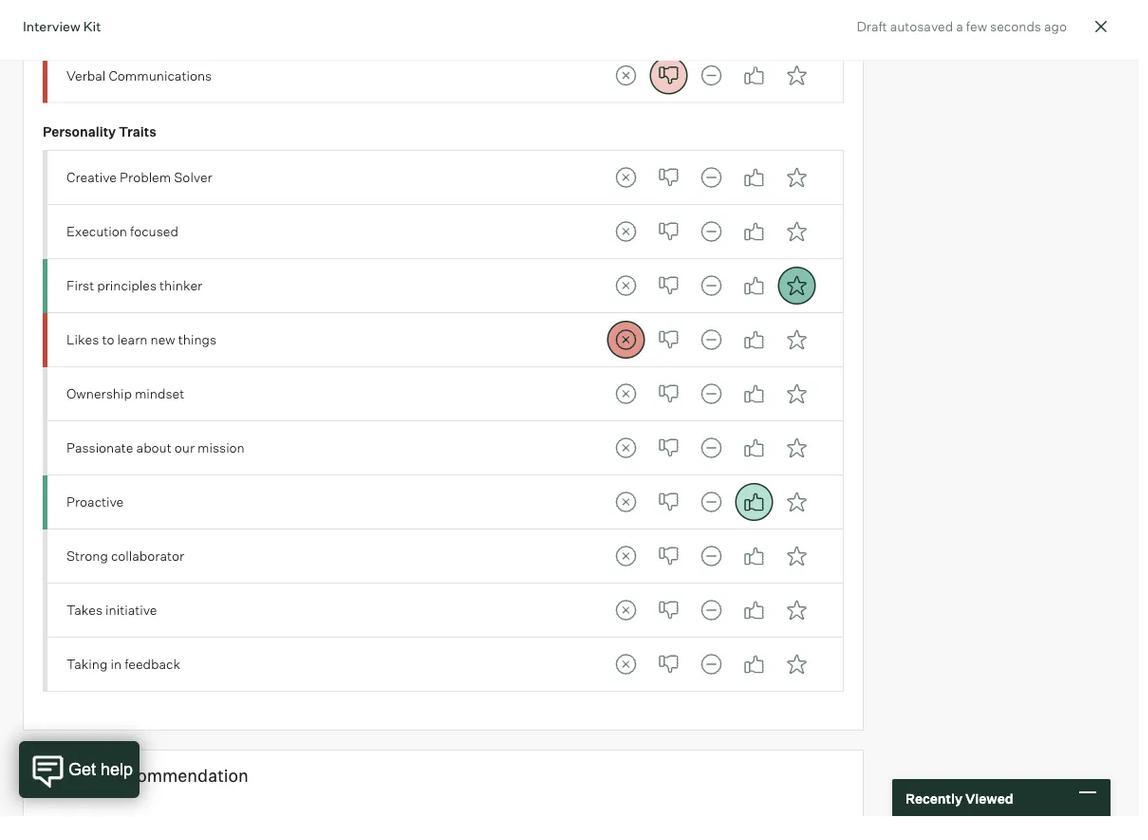 Task type: describe. For each thing, give the bounding box(es) containing it.
yes image for creative problem solver
[[735, 158, 773, 196]]

no image for passionate about our mission
[[650, 429, 688, 467]]

mixed image for taking in feedback
[[693, 646, 731, 684]]

8 yes button from the top
[[735, 483, 773, 521]]

mixed image for principles
[[693, 267, 731, 305]]

no image for ownership mindset
[[650, 375, 688, 413]]

collaborator
[[111, 548, 184, 565]]

draft
[[857, 18, 887, 34]]

likes
[[66, 332, 99, 348]]

communications
[[109, 67, 212, 84]]

ago
[[1045, 18, 1067, 34]]

mixed button for verbal communications
[[693, 56, 731, 94]]

5 no image from the top
[[650, 483, 688, 521]]

tab list for creative problem solver
[[607, 158, 816, 196]]

strong collaborator
[[66, 548, 184, 565]]

mixed image for collaborator
[[693, 537, 731, 575]]

traits
[[119, 123, 156, 139]]

creative
[[66, 169, 117, 186]]

mixed image for to
[[693, 321, 731, 359]]

mixed button for strong collaborator
[[693, 537, 731, 575]]

ownership
[[66, 386, 132, 402]]

tab list for proactive
[[607, 483, 816, 521]]

takes initiative
[[66, 602, 157, 619]]

no button for strong collaborator
[[650, 537, 688, 575]]

definitely not button for verbal communications
[[607, 56, 645, 94]]

tab list for execution focused
[[607, 213, 816, 251]]

strong yes image for first principles thinker
[[778, 267, 816, 305]]

new
[[151, 332, 175, 348]]

mixed button for taking in feedback
[[693, 646, 731, 684]]

tab list for likes to learn new things
[[607, 321, 816, 359]]

definitely not button for first principles thinker
[[607, 267, 645, 305]]

viewed
[[966, 790, 1014, 807]]

mixed button for creative problem solver
[[693, 158, 731, 196]]

yes image for focused
[[735, 213, 773, 251]]

strong yes image for takes initiative
[[778, 592, 816, 630]]

strong yes button for focused
[[778, 213, 816, 251]]

draft autosaved a few seconds ago
[[857, 18, 1067, 34]]

passionate
[[66, 440, 133, 456]]

strong yes button for initiative
[[778, 592, 816, 630]]

first
[[66, 277, 94, 294]]

5 mixed image from the top
[[693, 483, 731, 521]]

voracious learner
[[66, 13, 173, 29]]

no button for passionate about our mission
[[650, 429, 688, 467]]

5 strong yes image from the top
[[778, 483, 816, 521]]

a
[[956, 18, 964, 34]]

definitely not image for takes initiative
[[607, 592, 645, 630]]

mixed button for first principles thinker
[[693, 267, 731, 305]]

feedback
[[125, 656, 180, 673]]

initiative
[[105, 602, 157, 619]]

likes to learn new things
[[66, 332, 217, 348]]

no image for focused
[[650, 213, 688, 251]]

strong yes button for to
[[778, 321, 816, 359]]

definitely not image for first principles thinker
[[607, 267, 645, 305]]

kit
[[83, 18, 101, 34]]

definitely not button for strong collaborator
[[607, 537, 645, 575]]

no button for taking in feedback
[[650, 646, 688, 684]]

mindset
[[135, 386, 184, 402]]

yes button for principles
[[735, 267, 773, 305]]

no image for takes initiative
[[650, 592, 688, 630]]

definitely not button for takes initiative
[[607, 592, 645, 630]]

about
[[136, 440, 172, 456]]

recommendation
[[106, 765, 249, 786]]

overall
[[47, 765, 103, 786]]

tab list for verbal communications
[[607, 56, 816, 94]]

4 yes image from the top
[[735, 483, 773, 521]]

yes image for verbal communications
[[735, 56, 773, 94]]

our
[[175, 440, 195, 456]]

no image for to
[[650, 321, 688, 359]]

yes image for collaborator
[[735, 537, 773, 575]]

overall recommendation
[[47, 765, 249, 786]]

to
[[102, 332, 114, 348]]

verbal
[[66, 67, 106, 84]]

no image for in
[[650, 646, 688, 684]]

things
[[178, 332, 217, 348]]

in
[[111, 656, 122, 673]]

strong yes button for problem
[[778, 158, 816, 196]]

yes button for problem
[[735, 158, 773, 196]]

definitely not image for passionate about our mission
[[607, 429, 645, 467]]

no image for communications
[[650, 56, 688, 94]]

definitely not button for proactive
[[607, 483, 645, 521]]

autosaved
[[890, 18, 954, 34]]

strong yes button for communications
[[778, 56, 816, 94]]

few
[[967, 18, 988, 34]]

mixed button for execution focused
[[693, 213, 731, 251]]

definitely not image for execution focused
[[607, 213, 645, 251]]

yes button for initiative
[[735, 592, 773, 630]]

recently viewed
[[906, 790, 1014, 807]]

strong yes button for mindset
[[778, 375, 816, 413]]

no button for ownership mindset
[[650, 375, 688, 413]]

interview
[[23, 18, 80, 34]]



Task type: locate. For each thing, give the bounding box(es) containing it.
strong yes button for collaborator
[[778, 537, 816, 575]]

definitely not image for ownership mindset
[[607, 375, 645, 413]]

7 yes image from the top
[[735, 646, 773, 684]]

problem
[[120, 169, 171, 186]]

tab list for taking in feedback
[[607, 646, 816, 684]]

execution focused
[[66, 223, 178, 240]]

strong yes image for mindset
[[778, 375, 816, 413]]

7 strong yes button from the top
[[778, 429, 816, 467]]

strong yes image for to
[[778, 321, 816, 359]]

no image for principles
[[650, 267, 688, 305]]

1 no button from the top
[[650, 56, 688, 94]]

3 definitely not image from the top
[[607, 483, 645, 521]]

10 tab list from the top
[[607, 592, 816, 630]]

definitely not image
[[607, 56, 645, 94], [607, 213, 645, 251], [607, 267, 645, 305], [607, 375, 645, 413], [607, 429, 645, 467], [607, 592, 645, 630]]

definitely not image for feedback
[[607, 646, 645, 684]]

2 strong yes image from the top
[[778, 158, 816, 196]]

4 definitely not button from the top
[[607, 267, 645, 305]]

yes button
[[735, 56, 773, 94], [735, 158, 773, 196], [735, 213, 773, 251], [735, 267, 773, 305], [735, 321, 773, 359], [735, 375, 773, 413], [735, 429, 773, 467], [735, 483, 773, 521], [735, 537, 773, 575], [735, 592, 773, 630], [735, 646, 773, 684]]

8 definitely not button from the top
[[607, 483, 645, 521]]

2 mixed image from the top
[[693, 267, 731, 305]]

1 mixed image from the top
[[693, 56, 731, 94]]

definitely not button for creative problem solver
[[607, 158, 645, 196]]

tab list for strong collaborator
[[607, 537, 816, 575]]

definitely not image for verbal communications
[[607, 56, 645, 94]]

4 no button from the top
[[650, 267, 688, 305]]

6 yes image from the top
[[735, 592, 773, 630]]

6 definitely not image from the top
[[607, 592, 645, 630]]

8 tab list from the top
[[607, 483, 816, 521]]

yes image for to
[[735, 321, 773, 359]]

11 tab list from the top
[[607, 646, 816, 684]]

definitely not image for learn
[[607, 321, 645, 359]]

5 definitely not image from the top
[[607, 429, 645, 467]]

1 strong yes image from the top
[[778, 213, 816, 251]]

10 no button from the top
[[650, 592, 688, 630]]

tab list for passionate about our mission
[[607, 429, 816, 467]]

definitely not button for execution focused
[[607, 213, 645, 251]]

2 mixed image from the top
[[693, 158, 731, 196]]

2 no button from the top
[[650, 158, 688, 196]]

strong yes image for taking in feedback
[[778, 646, 816, 684]]

yes button for mindset
[[735, 375, 773, 413]]

4 yes button from the top
[[735, 267, 773, 305]]

yes image for principles
[[735, 267, 773, 305]]

4 no image from the top
[[650, 321, 688, 359]]

1 no image from the top
[[650, 56, 688, 94]]

1 yes image from the top
[[735, 56, 773, 94]]

7 yes button from the top
[[735, 429, 773, 467]]

6 no image from the top
[[650, 646, 688, 684]]

yes button for to
[[735, 321, 773, 359]]

7 tab list from the top
[[607, 429, 816, 467]]

yes image for ownership mindset
[[735, 375, 773, 413]]

3 no image from the top
[[650, 429, 688, 467]]

recently
[[906, 790, 963, 807]]

interview kit
[[23, 18, 101, 34]]

1 yes button from the top
[[735, 56, 773, 94]]

no button for first principles thinker
[[650, 267, 688, 305]]

6 strong yes button from the top
[[778, 375, 816, 413]]

6 mixed button from the top
[[693, 375, 731, 413]]

11 definitely not button from the top
[[607, 646, 645, 684]]

definitely not image for solver
[[607, 158, 645, 196]]

8 strong yes button from the top
[[778, 483, 816, 521]]

learner
[[130, 13, 173, 29]]

2 tab list from the top
[[607, 158, 816, 196]]

3 mixed image from the top
[[693, 321, 731, 359]]

definitely not image
[[607, 158, 645, 196], [607, 321, 645, 359], [607, 483, 645, 521], [607, 537, 645, 575], [607, 646, 645, 684]]

4 no image from the top
[[650, 537, 688, 575]]

2 mixed button from the top
[[693, 158, 731, 196]]

mixed button for proactive
[[693, 483, 731, 521]]

3 definitely not image from the top
[[607, 267, 645, 305]]

4 strong yes image from the top
[[778, 537, 816, 575]]

solver
[[174, 169, 212, 186]]

yes image for initiative
[[735, 592, 773, 630]]

ownership mindset
[[66, 386, 184, 402]]

passionate about our mission
[[66, 440, 245, 456]]

no button for execution focused
[[650, 213, 688, 251]]

strong
[[66, 548, 108, 565]]

9 definitely not button from the top
[[607, 537, 645, 575]]

4 mixed image from the top
[[693, 646, 731, 684]]

mixed button for likes to learn new things
[[693, 321, 731, 359]]

close image
[[1090, 15, 1113, 38]]

2 yes image from the top
[[735, 267, 773, 305]]

yes image
[[735, 213, 773, 251], [735, 267, 773, 305], [735, 321, 773, 359], [735, 483, 773, 521], [735, 537, 773, 575], [735, 592, 773, 630], [735, 646, 773, 684]]

execution
[[66, 223, 127, 240]]

3 mixed image from the top
[[693, 375, 731, 413]]

2 definitely not button from the top
[[607, 158, 645, 196]]

no image
[[650, 158, 688, 196], [650, 375, 688, 413], [650, 429, 688, 467], [650, 537, 688, 575], [650, 592, 688, 630]]

mixed image
[[693, 213, 731, 251], [693, 267, 731, 305], [693, 321, 731, 359], [693, 429, 731, 467], [693, 483, 731, 521], [693, 537, 731, 575], [693, 592, 731, 630]]

personality
[[43, 123, 116, 139]]

3 mixed button from the top
[[693, 213, 731, 251]]

9 tab list from the top
[[607, 537, 816, 575]]

no button for creative problem solver
[[650, 158, 688, 196]]

tab list
[[607, 56, 816, 94], [607, 158, 816, 196], [607, 213, 816, 251], [607, 267, 816, 305], [607, 321, 816, 359], [607, 375, 816, 413], [607, 429, 816, 467], [607, 483, 816, 521], [607, 537, 816, 575], [607, 592, 816, 630], [607, 646, 816, 684]]

seconds
[[991, 18, 1042, 34]]

1 mixed button from the top
[[693, 56, 731, 94]]

1 strong yes button from the top
[[778, 56, 816, 94]]

3 no image from the top
[[650, 267, 688, 305]]

yes button for about
[[735, 429, 773, 467]]

5 strong yes button from the top
[[778, 321, 816, 359]]

2 strong yes image from the top
[[778, 321, 816, 359]]

strong yes button for principles
[[778, 267, 816, 305]]

8 mixed button from the top
[[693, 483, 731, 521]]

strong yes image for strong collaborator
[[778, 537, 816, 575]]

yes button for communications
[[735, 56, 773, 94]]

9 yes button from the top
[[735, 537, 773, 575]]

definitely not button for taking in feedback
[[607, 646, 645, 684]]

6 tab list from the top
[[607, 375, 816, 413]]

mixed image
[[693, 56, 731, 94], [693, 158, 731, 196], [693, 375, 731, 413], [693, 646, 731, 684]]

first principles thinker
[[66, 277, 202, 294]]

no image for strong collaborator
[[650, 537, 688, 575]]

yes button for collaborator
[[735, 537, 773, 575]]

3 yes button from the top
[[735, 213, 773, 251]]

no button
[[650, 56, 688, 94], [650, 158, 688, 196], [650, 213, 688, 251], [650, 267, 688, 305], [650, 321, 688, 359], [650, 375, 688, 413], [650, 429, 688, 467], [650, 483, 688, 521], [650, 537, 688, 575], [650, 592, 688, 630], [650, 646, 688, 684]]

mixed image for ownership mindset
[[693, 375, 731, 413]]

10 strong yes button from the top
[[778, 592, 816, 630]]

1 tab list from the top
[[607, 56, 816, 94]]

mixed button for passionate about our mission
[[693, 429, 731, 467]]

6 no button from the top
[[650, 375, 688, 413]]

yes image for in
[[735, 646, 773, 684]]

mixed button for ownership mindset
[[693, 375, 731, 413]]

1 no image from the top
[[650, 158, 688, 196]]

strong yes image
[[778, 213, 816, 251], [778, 321, 816, 359], [778, 375, 816, 413], [778, 429, 816, 467], [778, 483, 816, 521]]

4 strong yes button from the top
[[778, 267, 816, 305]]

strong yes image for creative problem solver
[[778, 158, 816, 196]]

no button for takes initiative
[[650, 592, 688, 630]]

no button for proactive
[[650, 483, 688, 521]]

taking in feedback
[[66, 656, 180, 673]]

yes image for passionate about our mission
[[735, 429, 773, 467]]

5 yes image from the top
[[735, 537, 773, 575]]

strong yes image for verbal communications
[[778, 56, 816, 94]]

1 yes image from the top
[[735, 213, 773, 251]]

verbal communications
[[66, 67, 212, 84]]

no image for creative problem solver
[[650, 158, 688, 196]]

yes image
[[735, 56, 773, 94], [735, 158, 773, 196], [735, 375, 773, 413], [735, 429, 773, 467]]

3 strong yes image from the top
[[778, 267, 816, 305]]

mixed image for verbal communications
[[693, 56, 731, 94]]

3 no button from the top
[[650, 213, 688, 251]]

thinker
[[160, 277, 202, 294]]

voracious
[[66, 13, 127, 29]]

mixed image for about
[[693, 429, 731, 467]]

10 mixed button from the top
[[693, 592, 731, 630]]

1 definitely not image from the top
[[607, 158, 645, 196]]

3 yes image from the top
[[735, 375, 773, 413]]

3 yes image from the top
[[735, 321, 773, 359]]

definitely not button for passionate about our mission
[[607, 429, 645, 467]]

4 definitely not image from the top
[[607, 375, 645, 413]]

1 definitely not image from the top
[[607, 56, 645, 94]]

6 yes button from the top
[[735, 375, 773, 413]]

tab list for ownership mindset
[[607, 375, 816, 413]]

mission
[[198, 440, 245, 456]]

3 tab list from the top
[[607, 213, 816, 251]]

mixed button
[[693, 56, 731, 94], [693, 158, 731, 196], [693, 213, 731, 251], [693, 267, 731, 305], [693, 321, 731, 359], [693, 375, 731, 413], [693, 429, 731, 467], [693, 483, 731, 521], [693, 537, 731, 575], [693, 592, 731, 630], [693, 646, 731, 684]]

learn
[[117, 332, 148, 348]]

no image
[[650, 56, 688, 94], [650, 213, 688, 251], [650, 267, 688, 305], [650, 321, 688, 359], [650, 483, 688, 521], [650, 646, 688, 684]]

11 strong yes button from the top
[[778, 646, 816, 684]]

mixed image for initiative
[[693, 592, 731, 630]]

7 mixed button from the top
[[693, 429, 731, 467]]

strong yes button
[[778, 56, 816, 94], [778, 158, 816, 196], [778, 213, 816, 251], [778, 267, 816, 305], [778, 321, 816, 359], [778, 375, 816, 413], [778, 429, 816, 467], [778, 483, 816, 521], [778, 537, 816, 575], [778, 592, 816, 630], [778, 646, 816, 684]]

5 definitely not image from the top
[[607, 646, 645, 684]]

2 yes image from the top
[[735, 158, 773, 196]]

4 mixed button from the top
[[693, 267, 731, 305]]

no button for verbal communications
[[650, 56, 688, 94]]

definitely not button
[[607, 56, 645, 94], [607, 158, 645, 196], [607, 213, 645, 251], [607, 267, 645, 305], [607, 321, 645, 359], [607, 375, 645, 413], [607, 429, 645, 467], [607, 483, 645, 521], [607, 537, 645, 575], [607, 592, 645, 630], [607, 646, 645, 684]]

2 definitely not image from the top
[[607, 213, 645, 251]]

5 no image from the top
[[650, 592, 688, 630]]

7 definitely not button from the top
[[607, 429, 645, 467]]

mixed button for takes initiative
[[693, 592, 731, 630]]

4 definitely not image from the top
[[607, 537, 645, 575]]

9 strong yes button from the top
[[778, 537, 816, 575]]

9 mixed button from the top
[[693, 537, 731, 575]]

no button for likes to learn new things
[[650, 321, 688, 359]]

1 mixed image from the top
[[693, 213, 731, 251]]

mixed image for creative problem solver
[[693, 158, 731, 196]]

2 strong yes button from the top
[[778, 158, 816, 196]]

mixed image for focused
[[693, 213, 731, 251]]

takes
[[66, 602, 103, 619]]

definitely not button for likes to learn new things
[[607, 321, 645, 359]]

6 definitely not button from the top
[[607, 375, 645, 413]]

taking
[[66, 656, 108, 673]]

strong yes button for about
[[778, 429, 816, 467]]

4 strong yes image from the top
[[778, 429, 816, 467]]

creative problem solver
[[66, 169, 212, 186]]

tab list for takes initiative
[[607, 592, 816, 630]]

tab list for first principles thinker
[[607, 267, 816, 305]]

principles
[[97, 277, 157, 294]]

5 strong yes image from the top
[[778, 592, 816, 630]]

5 tab list from the top
[[607, 321, 816, 359]]

personality traits
[[43, 123, 156, 139]]

5 definitely not button from the top
[[607, 321, 645, 359]]

3 strong yes button from the top
[[778, 213, 816, 251]]

10 yes button from the top
[[735, 592, 773, 630]]

1 strong yes image from the top
[[778, 56, 816, 94]]

focused
[[130, 223, 178, 240]]

proactive
[[66, 494, 124, 511]]

definitely not button for ownership mindset
[[607, 375, 645, 413]]

yes button for focused
[[735, 213, 773, 251]]

6 mixed image from the top
[[693, 537, 731, 575]]

strong yes image
[[778, 56, 816, 94], [778, 158, 816, 196], [778, 267, 816, 305], [778, 537, 816, 575], [778, 592, 816, 630], [778, 646, 816, 684]]

9 no button from the top
[[650, 537, 688, 575]]

6 strong yes image from the top
[[778, 646, 816, 684]]



Task type: vqa. For each thing, say whether or not it's contained in the screenshot.
11th Tab List from the bottom of the page
yes



